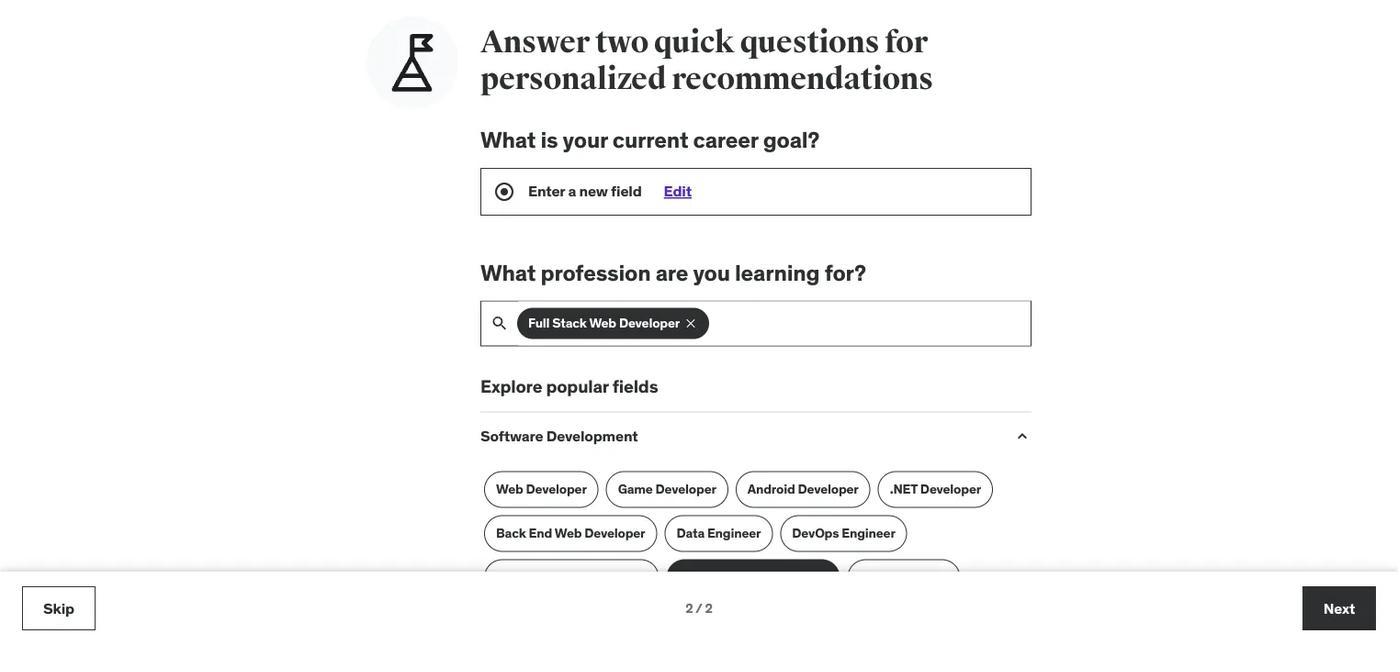 Task type: describe. For each thing, give the bounding box(es) containing it.
learning
[[735, 259, 820, 287]]

next
[[1323, 599, 1355, 618]]

new
[[579, 182, 608, 201]]

1 vertical spatial full stack web developer button
[[666, 560, 840, 597]]

engineer right learning
[[761, 614, 815, 631]]

game
[[618, 482, 653, 498]]

stack for the top full stack web developer button
[[552, 316, 587, 332]]

answer two quick questions for personalized recommendations
[[480, 23, 933, 98]]

back end web developer button
[[484, 516, 657, 553]]

your
[[563, 126, 608, 154]]

devops engineer
[[792, 526, 895, 542]]

what for what profession are you learning for?
[[480, 259, 536, 287]]

questions
[[740, 23, 879, 62]]

2 / 2
[[685, 600, 713, 617]]

.net
[[890, 482, 918, 498]]

web developer button
[[484, 472, 599, 509]]

data engineer button
[[665, 516, 773, 553]]

Find a profession text field
[[518, 302, 1031, 346]]

quick
[[654, 23, 734, 62]]

a
[[568, 182, 576, 201]]

what is your current career goal?
[[480, 126, 819, 154]]

front end web developer
[[496, 570, 647, 587]]

engineer for devops engineer
[[842, 526, 895, 542]]

career
[[693, 126, 758, 154]]

front
[[496, 570, 528, 587]]

profession
[[541, 259, 651, 287]]

learning
[[706, 614, 758, 631]]

explore
[[480, 376, 542, 398]]

devops engineer button
[[780, 516, 907, 553]]

game developer button
[[606, 472, 728, 509]]

for
[[885, 23, 928, 62]]

android developer button
[[736, 472, 871, 509]]

full for bottommost full stack web developer button
[[677, 570, 699, 587]]

are
[[656, 259, 688, 287]]

.net developer
[[890, 482, 981, 498]]

.net developer button
[[878, 472, 993, 509]]

/
[[695, 600, 702, 617]]

2 2 from the left
[[705, 600, 713, 617]]

what profession are you learning for?
[[480, 259, 866, 287]]

end for front
[[530, 570, 554, 587]]

data
[[676, 526, 705, 542]]

edit
[[664, 182, 692, 201]]

is
[[541, 126, 558, 154]]

for?
[[825, 259, 866, 287]]

developer up devops
[[798, 482, 859, 498]]

front end web developer button
[[484, 560, 659, 597]]

enter a new field
[[528, 182, 642, 201]]

next button
[[1303, 587, 1376, 631]]

field
[[611, 182, 642, 201]]

java developer
[[859, 570, 948, 587]]



Task type: locate. For each thing, give the bounding box(es) containing it.
java developer button
[[847, 560, 960, 597]]

engineer for data engineer
[[707, 526, 761, 542]]

full for the top full stack web developer button
[[528, 316, 550, 332]]

web down profession
[[589, 316, 616, 332]]

1 2 from the left
[[685, 600, 693, 617]]

data engineer
[[676, 526, 761, 542]]

developer up "data"
[[655, 482, 716, 498]]

full up /
[[677, 570, 699, 587]]

small image
[[1013, 428, 1032, 446]]

0 vertical spatial full stack web developer button
[[517, 309, 709, 340]]

2 what from the top
[[480, 259, 536, 287]]

software development
[[480, 427, 638, 446]]

developer right java
[[887, 570, 948, 587]]

what up submit search icon
[[480, 259, 536, 287]]

end right back
[[529, 526, 552, 542]]

machine learning engineer
[[653, 614, 815, 631]]

edit button
[[664, 182, 692, 201]]

full stack web developer button
[[517, 309, 709, 340], [666, 560, 840, 597]]

what
[[480, 126, 536, 154], [480, 259, 536, 287]]

2 left /
[[685, 600, 693, 617]]

0 horizontal spatial 2
[[685, 600, 693, 617]]

0 horizontal spatial stack
[[552, 316, 587, 332]]

submit search image
[[491, 315, 509, 334]]

fields
[[612, 376, 658, 398]]

engineer right "data"
[[707, 526, 761, 542]]

developer left deselect image
[[619, 316, 680, 332]]

0 vertical spatial full
[[528, 316, 550, 332]]

android
[[748, 482, 795, 498]]

engineer
[[707, 526, 761, 542], [842, 526, 895, 542], [761, 614, 815, 631]]

developer inside button
[[584, 526, 645, 542]]

1 what from the top
[[480, 126, 536, 154]]

end
[[529, 526, 552, 542], [530, 570, 554, 587]]

end inside button
[[530, 570, 554, 587]]

full stack web developer up machine learning engineer at bottom
[[677, 570, 829, 587]]

stack down profession
[[552, 316, 587, 332]]

what for what is your current career goal?
[[480, 126, 536, 154]]

web inside button
[[555, 526, 582, 542]]

developer
[[619, 316, 680, 332], [526, 482, 587, 498], [655, 482, 716, 498], [798, 482, 859, 498], [920, 482, 981, 498], [584, 526, 645, 542], [586, 570, 647, 587], [768, 570, 829, 587], [887, 570, 948, 587]]

enter
[[528, 182, 565, 201]]

0 horizontal spatial full
[[528, 316, 550, 332]]

2
[[685, 600, 693, 617], [705, 600, 713, 617]]

full stack web developer button down profession
[[517, 309, 709, 340]]

back
[[496, 526, 526, 542]]

java
[[859, 570, 885, 587]]

popular
[[546, 376, 609, 398]]

web up machine learning engineer at bottom
[[738, 570, 765, 587]]

software development button
[[480, 427, 999, 446]]

1 vertical spatial full
[[677, 570, 699, 587]]

developer down the back end web developer button
[[586, 570, 647, 587]]

engineer up java
[[842, 526, 895, 542]]

developer down game on the bottom of page
[[584, 526, 645, 542]]

deselect image
[[684, 317, 698, 332]]

stack
[[552, 316, 587, 332], [701, 570, 736, 587]]

web
[[589, 316, 616, 332], [496, 482, 523, 498], [555, 526, 582, 542], [556, 570, 584, 587], [738, 570, 765, 587]]

development
[[546, 427, 638, 446]]

you
[[693, 259, 730, 287]]

1 horizontal spatial stack
[[701, 570, 736, 587]]

machine
[[653, 614, 703, 631]]

full stack web developer button up machine learning engineer at bottom
[[666, 560, 840, 597]]

1 horizontal spatial 2
[[705, 600, 713, 617]]

answer
[[480, 23, 590, 62]]

0 vertical spatial end
[[529, 526, 552, 542]]

skip
[[43, 599, 74, 618]]

personalized
[[480, 60, 666, 98]]

what left is
[[480, 126, 536, 154]]

full
[[528, 316, 550, 332], [677, 570, 699, 587]]

developer right .net
[[920, 482, 981, 498]]

software
[[480, 427, 543, 446]]

web developer
[[496, 482, 587, 498]]

1 vertical spatial end
[[530, 570, 554, 587]]

1 vertical spatial what
[[480, 259, 536, 287]]

0 vertical spatial full stack web developer
[[528, 316, 680, 332]]

game developer
[[618, 482, 716, 498]]

two
[[595, 23, 648, 62]]

1 horizontal spatial full
[[677, 570, 699, 587]]

developer down devops
[[768, 570, 829, 587]]

full stack web developer
[[528, 316, 680, 332], [677, 570, 829, 587]]

web up back
[[496, 482, 523, 498]]

0 vertical spatial stack
[[552, 316, 587, 332]]

devops
[[792, 526, 839, 542]]

0 vertical spatial what
[[480, 126, 536, 154]]

stack up 2 / 2
[[701, 570, 736, 587]]

recommendations
[[672, 60, 933, 98]]

developer up back end web developer
[[526, 482, 587, 498]]

explore popular fields
[[480, 376, 658, 398]]

goal?
[[763, 126, 819, 154]]

1 vertical spatial stack
[[701, 570, 736, 587]]

current
[[613, 126, 688, 154]]

stack for bottommost full stack web developer button
[[701, 570, 736, 587]]

full right submit search icon
[[528, 316, 550, 332]]

back end web developer
[[496, 526, 645, 542]]

end right 'front'
[[530, 570, 554, 587]]

web up front end web developer
[[555, 526, 582, 542]]

end for back
[[529, 526, 552, 542]]

end inside button
[[529, 526, 552, 542]]

web down the back end web developer button
[[556, 570, 584, 587]]

machine learning engineer button
[[641, 604, 826, 641]]

skip link
[[22, 587, 96, 631]]

1 vertical spatial full stack web developer
[[677, 570, 829, 587]]

full stack web developer down profession
[[528, 316, 680, 332]]

android developer
[[748, 482, 859, 498]]

2 right /
[[705, 600, 713, 617]]

engineer inside button
[[842, 526, 895, 542]]



Task type: vqa. For each thing, say whether or not it's contained in the screenshot.
and
no



